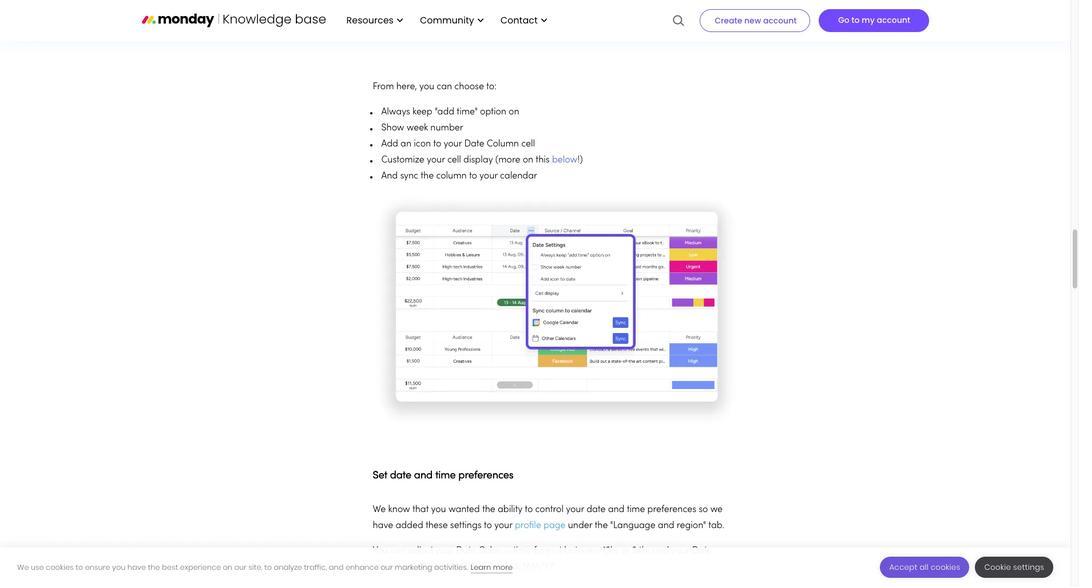 Task type: describe. For each thing, give the bounding box(es) containing it.
1 vertical spatial or
[[494, 563, 503, 572]]

week
[[407, 124, 428, 133]]

always keep "add time" option on
[[381, 108, 519, 117]]

date inside "we know that you wanted the ability to control your date and time preferences so we have added these settings to your"
[[587, 506, 606, 515]]

keep
[[413, 108, 433, 117]]

know
[[388, 506, 410, 515]]

0 vertical spatial can
[[437, 83, 452, 92]]

go
[[838, 14, 850, 26]]

tab.
[[709, 522, 725, 531]]

experience
[[180, 562, 221, 573]]

time"
[[457, 108, 478, 117]]

you can adjust your date column time format between 12hr or 24hr and your date format between mm/dd/yy or dd/mm/yy:
[[373, 547, 712, 572]]

time inside set date and time preferences link
[[436, 471, 456, 481]]

2 vertical spatial you
[[112, 562, 126, 573]]

number
[[431, 124, 463, 133]]

0 horizontal spatial format
[[373, 563, 401, 572]]

my
[[862, 14, 875, 26]]

0 vertical spatial column
[[487, 140, 519, 149]]

"add
[[435, 108, 455, 117]]

account inside the go to my account link
[[877, 14, 911, 26]]

resources link
[[341, 11, 409, 30]]

set date and time preferences link
[[373, 466, 514, 483]]

accept all cookies button
[[881, 557, 970, 578]]

to right icon
[[433, 140, 441, 149]]

main element
[[335, 0, 929, 41]]

create
[[715, 15, 743, 26]]

this
[[536, 156, 550, 165]]

contact link
[[495, 11, 553, 30]]

on inside "dialog"
[[223, 562, 232, 573]]

that
[[413, 506, 429, 515]]

and inside "dialog"
[[329, 562, 344, 573]]

here,
[[396, 83, 417, 92]]

1 horizontal spatial cell
[[522, 140, 535, 149]]

below link
[[552, 156, 578, 165]]

set date and time preferences
[[373, 471, 514, 481]]

adjust
[[408, 547, 433, 556]]

your down customize your cell display (more on this below !)
[[480, 172, 498, 181]]

learn more link
[[471, 562, 513, 573]]

set
[[373, 471, 387, 481]]

settings inside cookie settings button
[[1014, 562, 1045, 573]]

preferences inside "we know that you wanted the ability to control your date and time preferences so we have added these settings to your"
[[648, 506, 697, 515]]

time inside "we know that you wanted the ability to control your date and time preferences so we have added these settings to your"
[[627, 506, 645, 515]]

below
[[552, 156, 578, 165]]

ensure
[[85, 562, 110, 573]]

from
[[373, 83, 394, 92]]

learn
[[471, 562, 491, 573]]

from here, you can choose to:
[[373, 83, 497, 92]]

best
[[162, 562, 178, 573]]

we use cookies to ensure you have the best experience on our site, to analyze traffic, and enhance our marketing activities. learn more
[[17, 562, 513, 573]]

add an icon to your date column cell
[[381, 140, 535, 149]]

new
[[745, 15, 761, 26]]

community link
[[414, 11, 489, 30]]

0 vertical spatial you
[[420, 83, 435, 92]]

an
[[401, 140, 412, 149]]

to right site,
[[264, 562, 272, 573]]

the right sync in the top of the page
[[421, 172, 434, 181]]

dialog containing we use cookies to ensure you have the best experience on our site, to analyze traffic, and enhance our marketing activities.
[[0, 548, 1071, 587]]

to up 'profile'
[[525, 506, 533, 515]]

control
[[535, 506, 564, 515]]

you
[[373, 547, 388, 556]]

enhance
[[346, 562, 379, 573]]

show week number
[[381, 124, 463, 133]]

community
[[420, 14, 474, 27]]

your down ability
[[495, 522, 513, 531]]

show
[[381, 124, 404, 133]]

column inside you can adjust your date column time format between 12hr or 24hr and your date format between mm/dd/yy or dd/mm/yy:
[[479, 547, 511, 556]]

0 horizontal spatial cell
[[448, 156, 461, 165]]

cookie settings
[[985, 562, 1045, 573]]

marketing
[[395, 562, 432, 573]]

so
[[699, 506, 708, 515]]

profile
[[515, 522, 541, 531]]

monday.com logo image
[[142, 8, 326, 32]]

date down region"
[[692, 547, 712, 556]]

icon
[[414, 140, 431, 149]]

mm/dd/yy
[[442, 563, 492, 572]]

all
[[920, 562, 929, 573]]

profile page link
[[515, 522, 566, 531]]

wanted
[[449, 506, 480, 515]]

create new account
[[715, 15, 797, 26]]

to down display on the top left of the page
[[469, 172, 477, 181]]

group 1 - 2023-08-16t105941.023.png image
[[373, 0, 739, 45]]

under
[[568, 522, 593, 531]]

12hr
[[603, 547, 619, 556]]

customize your cell display (more on this below !)
[[381, 156, 583, 165]]

and inside set date and time preferences link
[[414, 471, 433, 481]]

calendar
[[500, 172, 537, 181]]

we
[[711, 506, 723, 515]]

your down the number
[[444, 140, 462, 149]]



Task type: vqa. For each thing, say whether or not it's contained in the screenshot.
"to" to the middle
no



Task type: locate. For each thing, give the bounding box(es) containing it.
0 vertical spatial time
[[436, 471, 456, 481]]

1 vertical spatial settings
[[1014, 562, 1045, 573]]

0 horizontal spatial settings
[[450, 522, 482, 531]]

the left the 'best'
[[148, 562, 160, 573]]

1 vertical spatial time
[[627, 506, 645, 515]]

time up "language
[[627, 506, 645, 515]]

add
[[381, 140, 398, 149]]

choose
[[455, 83, 484, 92]]

1 horizontal spatial date
[[587, 506, 606, 515]]

or right learn
[[494, 563, 503, 572]]

to inside main element
[[852, 14, 860, 26]]

you right ensure
[[112, 562, 126, 573]]

cookies inside button
[[931, 562, 961, 573]]

2 horizontal spatial on
[[523, 156, 534, 165]]

you inside "we know that you wanted the ability to control your date and time preferences so we have added these settings to your"
[[431, 506, 446, 515]]

site,
[[249, 562, 262, 573]]

0 horizontal spatial or
[[494, 563, 503, 572]]

date up mm/dd/yy
[[456, 547, 476, 556]]

cookie
[[985, 562, 1011, 573]]

and up the that
[[414, 471, 433, 481]]

1 vertical spatial can
[[390, 547, 406, 556]]

1 vertical spatial column
[[479, 547, 511, 556]]

0 horizontal spatial time
[[436, 471, 456, 481]]

1 vertical spatial between
[[403, 563, 439, 572]]

0 horizontal spatial we
[[17, 562, 29, 573]]

format down you
[[373, 563, 401, 572]]

cookies right use
[[46, 562, 74, 573]]

accept all cookies
[[890, 562, 961, 573]]

1 horizontal spatial account
[[877, 14, 911, 26]]

column up (more
[[487, 140, 519, 149]]

you
[[420, 83, 435, 92], [431, 506, 446, 515], [112, 562, 126, 573]]

to left 'profile'
[[484, 522, 492, 531]]

0 horizontal spatial between
[[403, 563, 439, 572]]

1 vertical spatial preferences
[[648, 506, 697, 515]]

cookie settings button
[[976, 557, 1054, 578]]

we left know
[[373, 506, 386, 515]]

date
[[390, 471, 412, 481], [587, 506, 606, 515]]

"language
[[610, 522, 656, 531]]

(more
[[496, 156, 521, 165]]

0 vertical spatial preferences
[[459, 471, 514, 481]]

1 our from the left
[[234, 562, 247, 573]]

and right 24hr
[[653, 547, 669, 556]]

between
[[564, 547, 601, 556], [403, 563, 439, 572]]

can inside you can adjust your date column time format between 12hr or 24hr and your date format between mm/dd/yy or dd/mm/yy:
[[390, 547, 406, 556]]

column
[[436, 172, 467, 181]]

group 1 - 2023-08-16t110519.767.png image
[[373, 194, 739, 428]]

your down region"
[[672, 547, 690, 556]]

1 vertical spatial on
[[523, 156, 534, 165]]

and
[[414, 471, 433, 481], [608, 506, 625, 515], [658, 522, 675, 531], [653, 547, 669, 556], [329, 562, 344, 573]]

we inside "we know that you wanted the ability to control your date and time preferences so we have added these settings to your"
[[373, 506, 386, 515]]

and up profile page under the "language and region" tab.
[[608, 506, 625, 515]]

the left ability
[[482, 506, 496, 515]]

1 horizontal spatial have
[[373, 522, 393, 531]]

time inside you can adjust your date column time format between 12hr or 24hr and your date format between mm/dd/yy or dd/mm/yy:
[[513, 547, 532, 556]]

1 horizontal spatial preferences
[[648, 506, 697, 515]]

we for we use cookies to ensure you have the best experience on our site, to analyze traffic, and enhance our marketing activities. learn more
[[17, 562, 29, 573]]

between down adjust
[[403, 563, 439, 572]]

account inside "create new account" link
[[763, 15, 797, 26]]

your
[[444, 140, 462, 149], [427, 156, 445, 165], [480, 172, 498, 181], [566, 506, 584, 515], [495, 522, 513, 531], [436, 547, 454, 556], [672, 547, 690, 556]]

2 our from the left
[[381, 562, 393, 573]]

account right my
[[877, 14, 911, 26]]

1 vertical spatial we
[[17, 562, 29, 573]]

and
[[381, 172, 398, 181]]

0 horizontal spatial cookies
[[46, 562, 74, 573]]

1 horizontal spatial cookies
[[931, 562, 961, 573]]

our
[[234, 562, 247, 573], [381, 562, 393, 573]]

0 horizontal spatial can
[[390, 547, 406, 556]]

column up learn more link
[[479, 547, 511, 556]]

settings down wanted
[[450, 522, 482, 531]]

1 horizontal spatial on
[[509, 108, 519, 117]]

date up under
[[587, 506, 606, 515]]

your up activities.
[[436, 547, 454, 556]]

cell up column
[[448, 156, 461, 165]]

1 horizontal spatial or
[[621, 547, 630, 556]]

analyze
[[274, 562, 302, 573]]

and left region"
[[658, 522, 675, 531]]

1 vertical spatial date
[[587, 506, 606, 515]]

1 horizontal spatial format
[[534, 547, 562, 556]]

or right 12hr
[[621, 547, 630, 556]]

1 horizontal spatial we
[[373, 506, 386, 515]]

0 horizontal spatial our
[[234, 562, 247, 573]]

have down know
[[373, 522, 393, 531]]

date right set
[[390, 471, 412, 481]]

0 horizontal spatial date
[[390, 471, 412, 481]]

format
[[534, 547, 562, 556], [373, 563, 401, 572]]

1 vertical spatial have
[[128, 562, 146, 573]]

1 horizontal spatial our
[[381, 562, 393, 573]]

1 horizontal spatial can
[[437, 83, 452, 92]]

settings inside "we know that you wanted the ability to control your date and time preferences so we have added these settings to your"
[[450, 522, 482, 531]]

settings
[[450, 522, 482, 531], [1014, 562, 1045, 573]]

you right here,
[[420, 83, 435, 92]]

1 horizontal spatial between
[[564, 547, 601, 556]]

we
[[373, 506, 386, 515], [17, 562, 29, 573]]

0 horizontal spatial have
[[128, 562, 146, 573]]

the inside "we know that you wanted the ability to control your date and time preferences so we have added these settings to your"
[[482, 506, 496, 515]]

on right 'option' in the left top of the page
[[509, 108, 519, 117]]

can left choose
[[437, 83, 452, 92]]

we left use
[[17, 562, 29, 573]]

cell up calendar
[[522, 140, 535, 149]]

sync
[[400, 172, 418, 181]]

display
[[464, 156, 493, 165]]

added
[[396, 522, 423, 531]]

time up dd/mm/yy:
[[513, 547, 532, 556]]

more
[[493, 562, 513, 573]]

have left the 'best'
[[128, 562, 146, 573]]

always
[[381, 108, 410, 117]]

0 horizontal spatial preferences
[[459, 471, 514, 481]]

0 vertical spatial date
[[390, 471, 412, 481]]

your up under
[[566, 506, 584, 515]]

0 vertical spatial we
[[373, 506, 386, 515]]

0 vertical spatial settings
[[450, 522, 482, 531]]

0 horizontal spatial on
[[223, 562, 232, 573]]

have inside "we know that you wanted the ability to control your date and time preferences so we have added these settings to your"
[[373, 522, 393, 531]]

on
[[509, 108, 519, 117], [523, 156, 534, 165], [223, 562, 232, 573]]

customize
[[381, 156, 425, 165]]

1 vertical spatial format
[[373, 563, 401, 572]]

list containing resources
[[335, 0, 553, 41]]

cookies right all
[[931, 562, 961, 573]]

to right go
[[852, 14, 860, 26]]

dd/mm/yy:
[[505, 563, 557, 572]]

1 horizontal spatial settings
[[1014, 562, 1045, 573]]

2 vertical spatial time
[[513, 547, 532, 556]]

our left site,
[[234, 562, 247, 573]]

24hr
[[632, 547, 650, 556]]

these
[[426, 522, 448, 531]]

we for we know that you wanted the ability to control your date and time preferences so we have added these settings to your
[[373, 506, 386, 515]]

the right under
[[595, 522, 608, 531]]

preferences up wanted
[[459, 471, 514, 481]]

format up dd/mm/yy:
[[534, 547, 562, 556]]

on right experience
[[223, 562, 232, 573]]

search logo image
[[673, 0, 685, 41]]

0 vertical spatial or
[[621, 547, 630, 556]]

0 vertical spatial on
[[509, 108, 519, 117]]

option
[[480, 108, 507, 117]]

1 vertical spatial you
[[431, 506, 446, 515]]

0 vertical spatial format
[[534, 547, 562, 556]]

settings right cookie
[[1014, 562, 1045, 573]]

resources
[[347, 14, 394, 27]]

contact
[[501, 14, 538, 27]]

go to my account link
[[819, 9, 929, 32]]

cookies for use
[[46, 562, 74, 573]]

!)
[[578, 156, 583, 165]]

our down you
[[381, 562, 393, 573]]

1 horizontal spatial time
[[513, 547, 532, 556]]

create new account link
[[700, 9, 811, 32]]

to
[[852, 14, 860, 26], [433, 140, 441, 149], [469, 172, 477, 181], [525, 506, 533, 515], [484, 522, 492, 531], [76, 562, 83, 573], [264, 562, 272, 573]]

and right traffic,
[[329, 562, 344, 573]]

0 vertical spatial cell
[[522, 140, 535, 149]]

and inside you can adjust your date column time format between 12hr or 24hr and your date format between mm/dd/yy or dd/mm/yy:
[[653, 547, 669, 556]]

dialog
[[0, 548, 1071, 587]]

time up wanted
[[436, 471, 456, 481]]

time
[[436, 471, 456, 481], [627, 506, 645, 515], [513, 547, 532, 556]]

cookies for all
[[931, 562, 961, 573]]

between down under
[[564, 547, 601, 556]]

on for (more
[[523, 156, 534, 165]]

0 vertical spatial have
[[373, 522, 393, 531]]

can right you
[[390, 547, 406, 556]]

activities.
[[434, 562, 468, 573]]

2 vertical spatial on
[[223, 562, 232, 573]]

on left this on the top of the page
[[523, 156, 534, 165]]

to left ensure
[[76, 562, 83, 573]]

or
[[621, 547, 630, 556], [494, 563, 503, 572]]

the
[[421, 172, 434, 181], [482, 506, 496, 515], [595, 522, 608, 531], [148, 562, 160, 573]]

account right new
[[763, 15, 797, 26]]

profile page under the "language and region" tab.
[[515, 522, 725, 531]]

your down icon
[[427, 156, 445, 165]]

traffic,
[[304, 562, 327, 573]]

date up display on the top left of the page
[[464, 140, 484, 149]]

0 horizontal spatial account
[[763, 15, 797, 26]]

go to my account
[[838, 14, 911, 26]]

region"
[[677, 522, 706, 531]]

to:
[[487, 83, 497, 92]]

ability
[[498, 506, 523, 515]]

can
[[437, 83, 452, 92], [390, 547, 406, 556]]

on for option
[[509, 108, 519, 117]]

we know that you wanted the ability to control your date and time preferences so we have added these settings to your
[[373, 506, 723, 531]]

and sync the column to your calendar
[[381, 172, 537, 181]]

we inside "dialog"
[[17, 562, 29, 573]]

preferences up region"
[[648, 506, 697, 515]]

2 horizontal spatial time
[[627, 506, 645, 515]]

you up these
[[431, 506, 446, 515]]

page
[[544, 522, 566, 531]]

preferences
[[459, 471, 514, 481], [648, 506, 697, 515]]

account
[[877, 14, 911, 26], [763, 15, 797, 26]]

have
[[373, 522, 393, 531], [128, 562, 146, 573]]

1 vertical spatial cell
[[448, 156, 461, 165]]

list
[[335, 0, 553, 41]]

use
[[31, 562, 44, 573]]

accept
[[890, 562, 918, 573]]

and inside "we know that you wanted the ability to control your date and time preferences so we have added these settings to your"
[[608, 506, 625, 515]]

0 vertical spatial between
[[564, 547, 601, 556]]

date
[[464, 140, 484, 149], [456, 547, 476, 556], [692, 547, 712, 556]]



